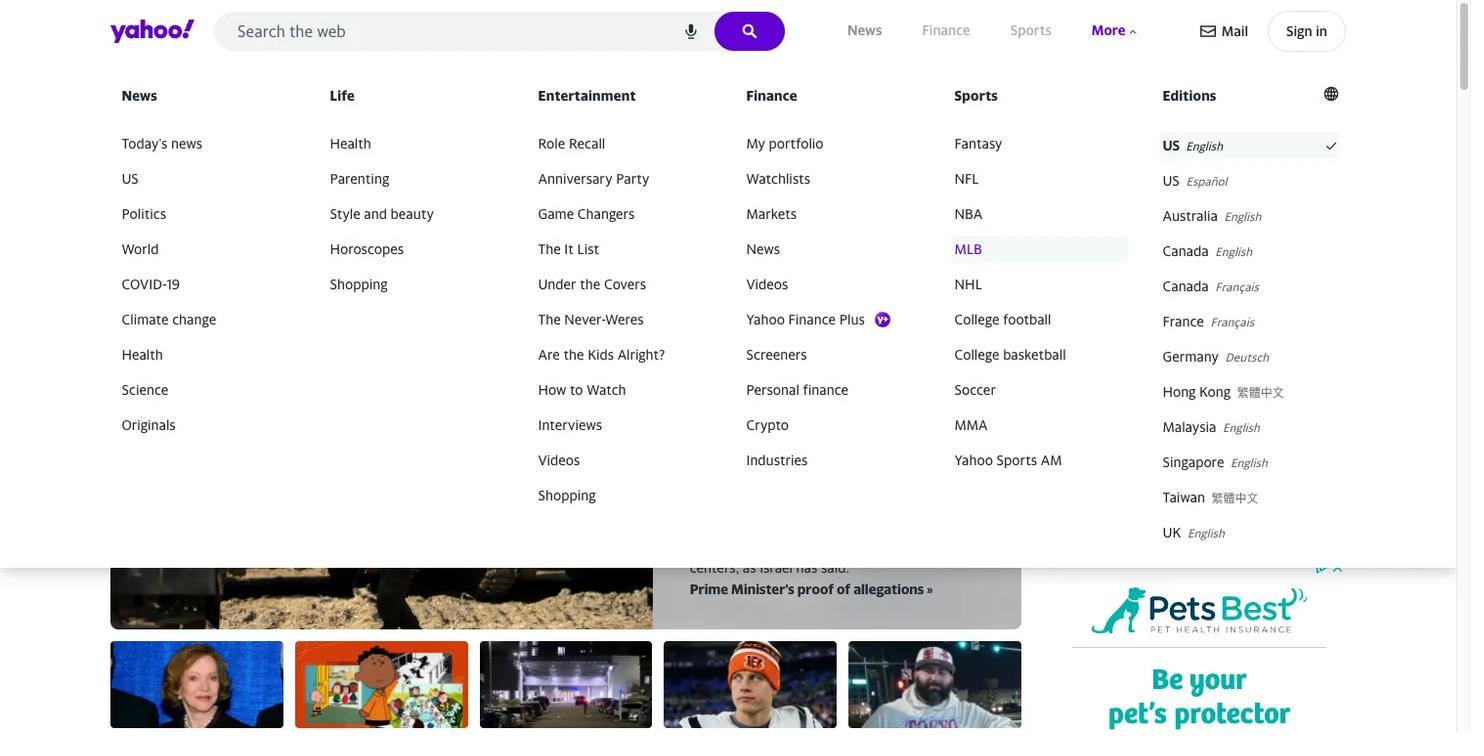 Task type: vqa. For each thing, say whether or not it's contained in the screenshot.
MMA link
yes



Task type: locate. For each thing, give the bounding box(es) containing it.
1 vertical spatial college
[[955, 346, 1000, 363]]

1 vertical spatial health
[[122, 346, 163, 363]]

the inside the controlled visit will not settle the question of whether hamas has been using shifa hospital to hide weapons and command centers, as israel has said. prime minister's proof of allegations »
[[690, 500, 713, 517]]

english inside malaysia english
[[1223, 420, 1260, 435]]

1 horizontal spatial shopping
[[538, 487, 596, 504]]

to inside israeli military escorts journalists through visit to gaza hospital
[[690, 463, 716, 494]]

anniversary
[[538, 170, 613, 187]]

hide
[[762, 539, 789, 556]]

gifts
[[1246, 385, 1277, 402]]

canada down wallets
[[1089, 485, 1129, 500]]

0 vertical spatial health
[[330, 135, 371, 151]]

2 college from the top
[[955, 346, 1000, 363]]

1 horizontal spatial hospital
[[786, 463, 887, 494]]

are the kids alright?
[[538, 346, 665, 363]]

sports link
[[1007, 18, 1056, 44], [951, 84, 1128, 112]]

english for canada
[[1216, 244, 1253, 259]]

1 horizontal spatial health link
[[326, 130, 503, 157]]

yahoo down mma
[[955, 452, 993, 468]]

1 college from the top
[[955, 311, 1000, 327]]

hospital
[[786, 463, 887, 494], [690, 539, 742, 556]]

the right are
[[564, 346, 584, 363]]

how to watch
[[538, 381, 626, 398]]

the inside are the kids alright? "link"
[[564, 346, 584, 363]]

1 vertical spatial the
[[564, 346, 584, 363]]

taiwan 繁體中文
[[1163, 489, 1259, 505]]

français inside france français
[[1211, 315, 1255, 329]]

yahoo up screeners
[[747, 311, 785, 327]]

soccer link
[[951, 376, 1128, 404]]

0 horizontal spatial visit
[[783, 500, 809, 517]]

australia english
[[1163, 207, 1262, 224]]

canada down australia
[[1163, 242, 1209, 259]]

world
[[122, 240, 159, 257]]

shopping link down "interviews" link
[[534, 482, 711, 509]]

search image
[[742, 23, 758, 39]]

malaysia
[[1163, 418, 1217, 435]]

english inside uk english
[[1188, 526, 1225, 541]]

0 vertical spatial videos link
[[743, 271, 920, 298]]

interviews
[[538, 416, 603, 433]]

in
[[1316, 22, 1328, 39]]

1 vertical spatial videos
[[538, 452, 580, 468]]

0 vertical spatial yahoo
[[747, 311, 785, 327]]

english up purple
[[1231, 456, 1268, 470]]

life link
[[326, 84, 503, 112]]

0 horizontal spatial health
[[122, 346, 163, 363]]

said.
[[821, 559, 850, 576]]

1 horizontal spatial shopping link
[[534, 482, 711, 509]]

germany deutsch
[[1163, 348, 1269, 365]]

1 vertical spatial finance
[[747, 87, 798, 104]]

sports link left more
[[1007, 18, 1056, 44]]

english up canada français
[[1216, 244, 1253, 259]]

the up shifa
[[899, 500, 920, 517]]

to up as
[[746, 539, 759, 556]]

1 horizontal spatial videos link
[[743, 271, 920, 298]]

shoes
[[1184, 508, 1216, 523]]

english inside singapore english
[[1231, 456, 1268, 470]]

2 vertical spatial to
[[746, 539, 759, 556]]

français
[[1216, 280, 1260, 294], [1211, 315, 1255, 329]]

us up us español
[[1163, 137, 1180, 153]]

0 vertical spatial news
[[848, 22, 882, 39]]

shopping down horoscopes
[[330, 276, 388, 292]]

2 horizontal spatial to
[[746, 539, 759, 556]]

wallets for men link
[[1073, 462, 1174, 477]]

has up weapons
[[808, 520, 829, 536]]

crypto
[[747, 416, 789, 433]]

role
[[538, 135, 565, 151]]

to
[[570, 381, 583, 398], [690, 463, 716, 494], [746, 539, 759, 556]]

0 horizontal spatial hospital
[[690, 539, 742, 556]]

to left "gaza"
[[690, 463, 716, 494]]

0 vertical spatial to
[[570, 381, 583, 398]]

politics
[[122, 205, 166, 222]]

entertainment
[[538, 87, 636, 104]]

1 horizontal spatial news
[[747, 240, 780, 257]]

hospital up centers,
[[690, 539, 742, 556]]

to right how
[[570, 381, 583, 398]]

shifa
[[903, 520, 934, 536]]

us inside us link
[[122, 170, 139, 187]]

videos link down "interviews" link
[[534, 447, 711, 474]]

1 vertical spatial hospital
[[690, 539, 742, 556]]

0 vertical spatial sports link
[[1007, 18, 1056, 44]]

the controlled visit will not settle the question of whether hamas has been using shifa hospital to hide weapons and command centers, as israel has said. prime minister's proof of allegations »
[[690, 500, 978, 598]]

shopping link down horoscopes link
[[326, 271, 503, 298]]

my
[[747, 135, 766, 151]]

1 vertical spatial news link
[[118, 84, 295, 112]]

0 horizontal spatial of
[[690, 520, 703, 536]]

1 vertical spatial 繁體中文
[[1212, 491, 1259, 505]]

0 vertical spatial the
[[580, 276, 601, 292]]

and right 'style'
[[364, 205, 387, 222]]

0 horizontal spatial shopping
[[330, 276, 388, 292]]

list
[[577, 240, 600, 257]]

english for singapore
[[1231, 456, 1268, 470]]

繁體中文 up billy
[[1212, 491, 1259, 505]]

2 horizontal spatial news
[[848, 22, 882, 39]]

français inside canada français
[[1216, 280, 1260, 294]]

sports up fantasy
[[955, 87, 998, 104]]

1 vertical spatial videos link
[[534, 447, 711, 474]]

visit up hamas
[[783, 500, 809, 517]]

the up the whether
[[690, 500, 713, 517]]

1 vertical spatial to
[[690, 463, 716, 494]]

0 vertical spatial the
[[538, 240, 561, 257]]

markets
[[747, 205, 797, 222]]

personal
[[747, 381, 800, 398]]

canada goose link
[[1073, 485, 1166, 500]]

are the kids alright? link
[[534, 341, 711, 369]]

college basketball link
[[951, 341, 1128, 369]]

2 vertical spatial the
[[899, 500, 920, 517]]

yahoo for yahoo finance plus
[[747, 311, 785, 327]]

malaysia english
[[1163, 418, 1260, 435]]

settle
[[861, 500, 896, 517]]

fantasy link
[[951, 130, 1128, 157]]

1 horizontal spatial health
[[330, 135, 371, 151]]

anniversary party link
[[534, 165, 711, 193]]

health link up parenting link
[[326, 130, 503, 157]]

visit down escorts
[[926, 430, 978, 461]]

the inside under the covers "link"
[[580, 276, 601, 292]]

finance
[[922, 22, 971, 39], [747, 87, 798, 104], [789, 311, 836, 327]]

1 vertical spatial and
[[851, 539, 874, 556]]

visit inside the controlled visit will not settle the question of whether hamas has been using shifa hospital to hide weapons and command centers, as israel has said. prime minister's proof of allegations »
[[783, 500, 809, 517]]

english inside canada english
[[1216, 244, 1253, 259]]

the inside the controlled visit will not settle the question of whether hamas has been using shifa hospital to hide weapons and command centers, as israel has said. prime minister's proof of allegations »
[[899, 500, 920, 517]]

science link
[[118, 376, 295, 404]]

1 horizontal spatial and
[[851, 539, 874, 556]]

1 horizontal spatial yahoo
[[955, 452, 993, 468]]

0 vertical spatial finance
[[922, 22, 971, 39]]

1 vertical spatial français
[[1211, 315, 1255, 329]]

bamboo
[[1220, 415, 1266, 429]]

soccer
[[955, 381, 996, 398]]

today's news link
[[118, 130, 295, 157]]

english up español
[[1186, 139, 1223, 153]]

advertisement region
[[254, 82, 1203, 327], [1053, 559, 1347, 733]]

sports link up fantasy link
[[951, 84, 1128, 112]]

the up are
[[538, 311, 561, 327]]

as
[[743, 559, 756, 576]]

the inside the it list link
[[538, 240, 561, 257]]

0 vertical spatial videos
[[747, 276, 788, 292]]

繁體中文 inside hong kong 繁體中文
[[1238, 385, 1285, 400]]

2 vertical spatial the
[[690, 500, 713, 517]]

us for us english
[[1163, 137, 1180, 153]]

1 vertical spatial has
[[797, 559, 818, 576]]

1 vertical spatial yahoo
[[955, 452, 993, 468]]

sports left more
[[1011, 22, 1052, 39]]

using
[[867, 520, 899, 536]]

0 vertical spatial français
[[1216, 280, 1260, 294]]

1 vertical spatial shopping link
[[534, 482, 711, 509]]

english down 10.
[[1188, 526, 1225, 541]]

videos up yahoo finance plus
[[747, 276, 788, 292]]

français up france français
[[1216, 280, 1260, 294]]

1 horizontal spatial of
[[837, 581, 851, 598]]

goose
[[1132, 485, 1166, 500]]

videos link up yahoo finance plus link
[[743, 271, 920, 298]]

more button
[[1088, 18, 1142, 44]]

weapons
[[793, 539, 847, 556]]

0 vertical spatial hospital
[[786, 463, 887, 494]]

health up parenting
[[330, 135, 371, 151]]

shopping down interviews
[[538, 487, 596, 504]]

0 vertical spatial college
[[955, 311, 1000, 327]]

the right under
[[580, 276, 601, 292]]

markets link
[[743, 200, 920, 228]]

question
[[924, 500, 978, 517]]

am
[[1041, 452, 1062, 468]]

plus
[[840, 311, 865, 327]]

videos down interviews
[[538, 452, 580, 468]]

hospital inside the controlled visit will not settle the question of whether hamas has been using shifa hospital to hide weapons and command centers, as israel has said. prime minister's proof of allegations »
[[690, 539, 742, 556]]

0 horizontal spatial yahoo
[[747, 311, 785, 327]]

the inside the never-weres link
[[538, 311, 561, 327]]

finance link
[[919, 18, 975, 44], [743, 84, 920, 112]]

english inside australia english
[[1225, 209, 1262, 224]]

nba
[[955, 205, 983, 222]]

0 horizontal spatial shopping link
[[326, 271, 503, 298]]

hong kong 繁體中文
[[1163, 383, 1285, 400]]

0 vertical spatial shopping
[[330, 276, 388, 292]]

health link up science link
[[118, 341, 295, 369]]

covid-
[[122, 276, 167, 292]]

college inside 'link'
[[955, 346, 1000, 363]]

1 horizontal spatial to
[[690, 463, 716, 494]]

yahoo finance plus
[[747, 311, 865, 327]]

the left it
[[538, 240, 561, 257]]

mail link
[[1201, 14, 1249, 49]]

1 vertical spatial canada
[[1163, 278, 1209, 294]]

escorts
[[869, 397, 957, 428]]

6.
[[1204, 415, 1214, 429]]

news
[[848, 22, 882, 39], [122, 87, 157, 104], [747, 240, 780, 257]]

us left español
[[1163, 172, 1180, 189]]

0 vertical spatial finance link
[[919, 18, 975, 44]]

english up canada english on the right
[[1225, 209, 1262, 224]]

holiday gifts
[[1194, 385, 1277, 402]]

toolbar
[[1201, 11, 1347, 52]]

the for the never-weres
[[538, 311, 561, 327]]

toolbar containing mail
[[1201, 11, 1347, 52]]

canada up the france
[[1163, 278, 1209, 294]]

english inside us english
[[1186, 139, 1223, 153]]

1 vertical spatial health link
[[118, 341, 295, 369]]

holiday gifts button
[[1194, 383, 1313, 404]]

not
[[836, 500, 857, 517]]

health for the left health link
[[122, 346, 163, 363]]

nhl link
[[951, 271, 1128, 298]]

the for under
[[580, 276, 601, 292]]

yahoo sports am
[[955, 452, 1062, 468]]

of left the whether
[[690, 520, 703, 536]]

sports left am on the bottom of page
[[997, 452, 1038, 468]]

has down weapons
[[797, 559, 818, 576]]

1 horizontal spatial visit
[[926, 430, 978, 461]]

english
[[1186, 139, 1223, 153], [1225, 209, 1262, 224], [1216, 244, 1253, 259], [1223, 420, 1260, 435], [1231, 456, 1268, 470], [1188, 526, 1225, 541]]

繁體中文 up 6. bamboo sheets on the bottom of the page
[[1238, 385, 1285, 400]]

0 vertical spatial 繁體中文
[[1238, 385, 1285, 400]]

0 horizontal spatial news
[[122, 87, 157, 104]]

college for college football
[[955, 311, 1000, 327]]

screeners link
[[743, 341, 920, 369]]

2 vertical spatial canada
[[1089, 485, 1129, 500]]

english for australia
[[1225, 209, 1262, 224]]

english right the 6.
[[1223, 420, 1260, 435]]

19
[[167, 276, 180, 292]]

sports
[[1011, 22, 1052, 39], [955, 87, 998, 104], [997, 452, 1038, 468]]

game changers
[[538, 205, 635, 222]]

1 vertical spatial the
[[538, 311, 561, 327]]

0 horizontal spatial and
[[364, 205, 387, 222]]

français up germany deutsch
[[1211, 315, 1255, 329]]

0 horizontal spatial videos
[[538, 452, 580, 468]]

finance
[[803, 381, 849, 398]]

0 vertical spatial of
[[690, 520, 703, 536]]

mma link
[[951, 412, 1128, 439]]

1 vertical spatial sports
[[955, 87, 998, 104]]

parenting link
[[326, 165, 503, 193]]

1 vertical spatial visit
[[783, 500, 809, 517]]

hamas
[[762, 520, 804, 536]]

uk english
[[1163, 524, 1225, 541]]

hospital inside israeli military escorts journalists through visit to gaza hospital
[[786, 463, 887, 494]]

Search query text field
[[214, 12, 785, 51]]

health up science
[[122, 346, 163, 363]]

to inside the controlled visit will not settle the question of whether hamas has been using shifa hospital to hide weapons and command centers, as israel has said. prime minister's proof of allegations »
[[746, 539, 759, 556]]

college up the soccer
[[955, 346, 1000, 363]]

college down nhl
[[955, 311, 1000, 327]]

0 vertical spatial canada
[[1163, 242, 1209, 259]]

climate
[[122, 311, 169, 327]]

uk
[[1163, 524, 1182, 541]]

game
[[538, 205, 574, 222]]

and down been
[[851, 539, 874, 556]]

1 horizontal spatial videos
[[747, 276, 788, 292]]

0 vertical spatial has
[[808, 520, 829, 536]]

english for malaysia
[[1223, 420, 1260, 435]]

0 vertical spatial visit
[[926, 430, 978, 461]]

us up politics
[[122, 170, 139, 187]]

covers
[[604, 276, 646, 292]]

hospital up not
[[786, 463, 887, 494]]

None search field
[[214, 12, 785, 57]]

of down the "said." at bottom right
[[837, 581, 851, 598]]

yahoo finance plus link
[[743, 306, 920, 333]]

mattress
[[1258, 485, 1307, 500]]



Task type: describe. For each thing, give the bounding box(es) containing it.
health for top health link
[[330, 135, 371, 151]]

news
[[171, 135, 203, 151]]

english for uk
[[1188, 526, 1225, 541]]

0 vertical spatial and
[[364, 205, 387, 222]]

2 vertical spatial sports
[[997, 452, 1038, 468]]

español
[[1187, 174, 1228, 189]]

canada for canada english
[[1163, 242, 1209, 259]]

us english
[[1163, 137, 1223, 153]]

climate change
[[122, 311, 216, 327]]

industries link
[[743, 447, 920, 474]]

on cloud running shoes link
[[1073, 508, 1216, 524]]

0 vertical spatial advertisement region
[[254, 82, 1203, 327]]

mma
[[955, 416, 988, 433]]

been
[[833, 520, 863, 536]]

today's news
[[122, 135, 203, 151]]

0 vertical spatial news link
[[844, 18, 886, 44]]

college football link
[[951, 306, 1128, 333]]

basketball
[[1003, 346, 1066, 363]]

fantasy
[[955, 135, 1003, 151]]

prime
[[690, 581, 729, 598]]

style and beauty link
[[326, 200, 503, 228]]

canada for canada français
[[1163, 278, 1209, 294]]

kong
[[1200, 383, 1231, 400]]

1 vertical spatial shopping
[[538, 487, 596, 504]]

entertainment link
[[534, 84, 711, 112]]

visit inside israeli military escorts journalists through visit to gaza hospital
[[926, 430, 978, 461]]

0 vertical spatial shopping link
[[326, 271, 503, 298]]

under the covers link
[[534, 271, 711, 298]]

sign in link
[[1268, 11, 1347, 52]]

party
[[616, 170, 650, 187]]

canada français
[[1163, 278, 1260, 294]]

my portfolio
[[747, 135, 824, 151]]

whether
[[707, 520, 758, 536]]

command
[[877, 539, 939, 556]]

the never-weres
[[538, 311, 644, 327]]

kids
[[588, 346, 614, 363]]

how to watch link
[[534, 376, 711, 404]]

singapore
[[1163, 454, 1225, 470]]

game changers link
[[534, 200, 711, 228]]

1 vertical spatial finance link
[[743, 84, 920, 112]]

yahoo sports am link
[[951, 447, 1128, 474]]

nfl
[[955, 170, 979, 187]]

wallets
[[1088, 462, 1128, 476]]

yahoo for yahoo sports am
[[955, 452, 993, 468]]

through
[[822, 430, 921, 461]]

2 vertical spatial news link
[[743, 236, 920, 263]]

français for france
[[1211, 315, 1255, 329]]

繁體中文 inside taiwan 繁體中文
[[1212, 491, 1259, 505]]

france
[[1163, 313, 1205, 329]]

anniversary party
[[538, 170, 650, 187]]

controlled
[[716, 500, 780, 517]]

the never-weres link
[[534, 306, 711, 333]]

it
[[565, 240, 574, 257]]

purple
[[1220, 485, 1255, 500]]

1 vertical spatial of
[[837, 581, 851, 598]]

christmas
[[1087, 415, 1142, 429]]

2 vertical spatial news
[[747, 240, 780, 257]]

us for us español
[[1163, 172, 1180, 189]]

0 horizontal spatial videos link
[[534, 447, 711, 474]]

deutsch
[[1226, 350, 1269, 365]]

and inside the controlled visit will not settle the question of whether hamas has been using shifa hospital to hide weapons and command centers, as israel has said. prime minister's proof of allegations »
[[851, 539, 874, 556]]

mlb
[[955, 240, 983, 257]]

editions
[[1163, 87, 1217, 104]]

billy
[[1225, 508, 1249, 523]]

personal finance
[[747, 381, 849, 398]]

the it list
[[538, 240, 600, 257]]

under
[[538, 276, 577, 292]]

1 vertical spatial news
[[122, 87, 157, 104]]

english for us
[[1186, 139, 1223, 153]]

nfl link
[[951, 165, 1128, 193]]

under the covers
[[538, 276, 646, 292]]

0 vertical spatial sports
[[1011, 22, 1052, 39]]

canada inside wallets for men canada goose on cloud running shoes
[[1089, 485, 1129, 500]]

the for the it list
[[538, 240, 561, 257]]

the for are
[[564, 346, 584, 363]]

2 vertical spatial finance
[[789, 311, 836, 327]]

style
[[330, 205, 361, 222]]

deals
[[1257, 462, 1285, 476]]

sheets
[[1268, 415, 1304, 429]]

germany
[[1163, 348, 1219, 365]]

0 vertical spatial health link
[[326, 130, 503, 157]]

alright?
[[618, 346, 665, 363]]

8. cruise deals 9. purple mattress 10. billy joel tickets
[[1204, 462, 1313, 523]]

australia
[[1163, 207, 1218, 224]]

centers,
[[690, 559, 739, 576]]

joel
[[1251, 508, 1273, 523]]

us link
[[118, 165, 295, 193]]

8.
[[1204, 462, 1214, 476]]

are
[[538, 346, 560, 363]]

college for college basketball
[[955, 346, 1000, 363]]

parenting
[[330, 170, 389, 187]]

will
[[813, 500, 833, 517]]

1 vertical spatial sports link
[[951, 84, 1128, 112]]

us for us
[[122, 170, 139, 187]]

climate change link
[[118, 306, 295, 333]]

how
[[538, 381, 566, 398]]

0 horizontal spatial health link
[[118, 341, 295, 369]]

israel
[[760, 559, 793, 576]]

horoscopes link
[[326, 236, 503, 263]]

français for canada
[[1216, 280, 1260, 294]]

0 horizontal spatial to
[[570, 381, 583, 398]]

horoscopes
[[330, 240, 404, 257]]

hong
[[1163, 383, 1196, 400]]

watchlists link
[[743, 165, 920, 193]]

1 vertical spatial advertisement region
[[1053, 559, 1347, 733]]

10.
[[1204, 508, 1219, 523]]

france français
[[1163, 313, 1255, 329]]

mlb link
[[951, 236, 1128, 263]]

football
[[1003, 311, 1052, 327]]

covid-19 link
[[118, 271, 295, 298]]



